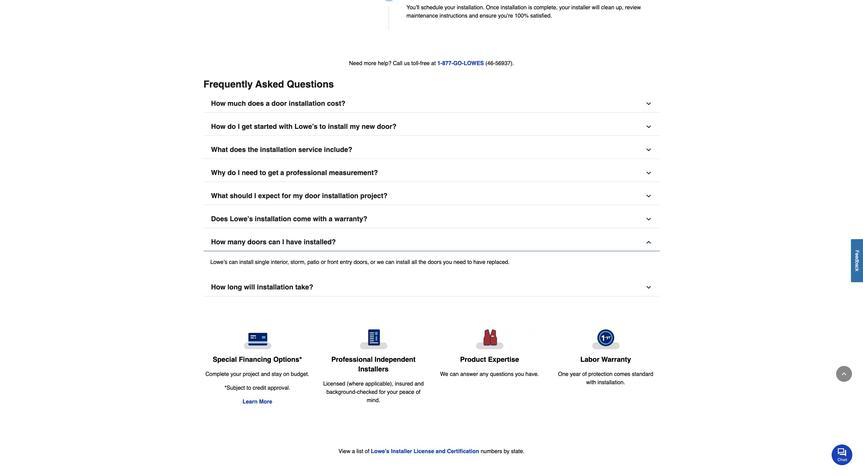 Task type: vqa. For each thing, say whether or not it's contained in the screenshot.
The Lighting & Ceiling Fans in the Lighting & Ceiling Fans BUTTON
no



Task type: locate. For each thing, give the bounding box(es) containing it.
0 vertical spatial doors
[[248, 238, 267, 246]]

1 vertical spatial what
[[211, 192, 228, 200]]

need inside button
[[242, 169, 258, 177]]

1 what from the top
[[211, 146, 228, 154]]

i for expect
[[255, 192, 256, 200]]

doors right the many
[[248, 238, 267, 246]]

to left replaced. at the bottom right of the page
[[468, 259, 472, 265]]

0 vertical spatial with
[[279, 123, 293, 131]]

i inside 'button'
[[255, 192, 256, 200]]

2 vertical spatial of
[[365, 449, 370, 455]]

have up storm,
[[286, 238, 302, 246]]

1 horizontal spatial will
[[593, 4, 600, 11]]

standard
[[632, 371, 654, 378]]

installation inside 'button'
[[322, 192, 359, 200]]

with
[[279, 123, 293, 131], [313, 215, 327, 223], [587, 380, 597, 386]]

what for what does the installation service include?
[[211, 146, 228, 154]]

0 vertical spatial door
[[272, 100, 287, 108]]

0 horizontal spatial door
[[272, 100, 287, 108]]

mind.
[[367, 398, 381, 404]]

install
[[328, 123, 348, 131], [240, 259, 254, 265], [396, 259, 410, 265]]

chevron down image inside why do i need to get a professional measurement? button
[[646, 170, 653, 176]]

i up interior,
[[283, 238, 284, 246]]

0 vertical spatial installation.
[[457, 4, 485, 11]]

what
[[211, 146, 228, 154], [211, 192, 228, 200]]

i inside button
[[283, 238, 284, 246]]

what inside 'button'
[[211, 192, 228, 200]]

2 chevron down image from the top
[[646, 123, 653, 130]]

i for need
[[238, 169, 240, 177]]

come
[[293, 215, 311, 223]]

what does the installation service include?
[[211, 146, 353, 154]]

my inside button
[[350, 123, 360, 131]]

2 vertical spatial with
[[587, 380, 597, 386]]

1 vertical spatial of
[[416, 389, 421, 395]]

of right peace
[[416, 389, 421, 395]]

a blue 1-year labor warranty icon. image
[[554, 330, 659, 350]]

can up interior,
[[269, 238, 281, 246]]

your down the "insured"
[[387, 389, 398, 395]]

need
[[349, 60, 363, 66]]

*subject
[[225, 385, 245, 391]]

2 horizontal spatial of
[[583, 371, 587, 378]]

0 horizontal spatial or
[[321, 259, 326, 265]]

credit
[[253, 385, 266, 391]]

chevron down image inside how do i get started with lowe's to install my new door? button
[[646, 123, 653, 130]]

1 horizontal spatial or
[[371, 259, 376, 265]]

i down much
[[238, 123, 240, 131]]

0 horizontal spatial for
[[282, 192, 291, 200]]

and
[[469, 13, 479, 19], [261, 371, 270, 378], [415, 381, 424, 387], [436, 449, 446, 455]]

1 chevron down image from the top
[[646, 170, 653, 176]]

installation
[[501, 4, 527, 11], [289, 100, 325, 108], [260, 146, 297, 154], [322, 192, 359, 200], [255, 215, 291, 223], [257, 283, 294, 291]]

learn more
[[243, 399, 272, 405]]

1 vertical spatial my
[[293, 192, 303, 200]]

install inside button
[[328, 123, 348, 131]]

and left ensure
[[469, 13, 479, 19]]

have left replaced. at the bottom right of the page
[[474, 259, 486, 265]]

0 vertical spatial do
[[228, 123, 236, 131]]

0 vertical spatial does
[[248, 100, 264, 108]]

or left the 'we'
[[371, 259, 376, 265]]

1 horizontal spatial with
[[313, 215, 327, 223]]

b
[[855, 261, 861, 264]]

project?
[[361, 192, 388, 200]]

have inside how many doors can i have installed? button
[[286, 238, 302, 246]]

0 horizontal spatial does
[[230, 146, 246, 154]]

installation. down protection on the bottom right
[[598, 380, 626, 386]]

a up k
[[855, 264, 861, 267]]

lowe's
[[295, 123, 318, 131], [230, 215, 253, 223], [211, 259, 228, 265], [371, 449, 390, 455]]

e up d
[[855, 253, 861, 256]]

chevron down image
[[646, 100, 653, 107], [646, 123, 653, 130], [646, 146, 653, 153], [646, 193, 653, 200], [646, 284, 653, 291]]

2 how from the top
[[211, 123, 226, 131]]

a
[[266, 100, 270, 108], [281, 169, 284, 177], [329, 215, 333, 223], [855, 264, 861, 267], [352, 449, 355, 455]]

we can answer any questions you have.
[[441, 371, 540, 378]]

0 vertical spatial my
[[350, 123, 360, 131]]

can
[[269, 238, 281, 246], [229, 259, 238, 265], [386, 259, 395, 265], [450, 371, 459, 378]]

how inside button
[[211, 238, 226, 246]]

0 horizontal spatial installation.
[[457, 4, 485, 11]]

installation up warranty?
[[322, 192, 359, 200]]

1 vertical spatial installation.
[[598, 380, 626, 386]]

1 vertical spatial get
[[268, 169, 279, 177]]

the inside button
[[248, 146, 258, 154]]

frequently asked questions
[[204, 79, 334, 90]]

you
[[444, 259, 452, 265], [516, 371, 525, 378]]

0 horizontal spatial get
[[242, 123, 252, 131]]

1 vertical spatial need
[[454, 259, 466, 265]]

of right the list
[[365, 449, 370, 455]]

install up include?
[[328, 123, 348, 131]]

how long will installation take?
[[211, 283, 314, 291]]

installation. up instructions
[[457, 4, 485, 11]]

my down why do i need to get a professional measurement?
[[293, 192, 303, 200]]

for inside licensed (where applicable), insured and background-checked for your peace of mind.
[[380, 389, 386, 395]]

1 vertical spatial does
[[230, 146, 246, 154]]

a down what does the installation service include?
[[281, 169, 284, 177]]

what up why
[[211, 146, 228, 154]]

1 horizontal spatial doors
[[428, 259, 442, 265]]

can down the many
[[229, 259, 238, 265]]

will inside button
[[244, 283, 255, 291]]

chevron down image inside does lowe's installation come with a warranty? button
[[646, 216, 653, 223]]

2 what from the top
[[211, 192, 228, 200]]

1 vertical spatial will
[[244, 283, 255, 291]]

*subject to credit approval.
[[225, 385, 291, 391]]

what inside button
[[211, 146, 228, 154]]

door down asked at the top left of the page
[[272, 100, 287, 108]]

of right year
[[583, 371, 587, 378]]

k
[[855, 269, 861, 271]]

can right we
[[450, 371, 459, 378]]

what should i expect for my door installation project? button
[[204, 188, 660, 205]]

many
[[228, 238, 246, 246]]

protection
[[589, 371, 613, 378]]

1 horizontal spatial for
[[380, 389, 386, 395]]

0 horizontal spatial have
[[286, 238, 302, 246]]

do right why
[[228, 169, 236, 177]]

you down how many doors can i have installed? button
[[444, 259, 452, 265]]

what left the "should"
[[211, 192, 228, 200]]

ensure
[[480, 13, 497, 19]]

1 vertical spatial for
[[380, 389, 386, 395]]

what for what should i expect for my door installation project?
[[211, 192, 228, 200]]

1 vertical spatial door
[[305, 192, 320, 200]]

i left expect
[[255, 192, 256, 200]]

front
[[328, 259, 339, 265]]

how much does a door installation cost? button
[[204, 95, 660, 113]]

to left credit
[[247, 385, 251, 391]]

my
[[350, 123, 360, 131], [293, 192, 303, 200]]

toll-
[[412, 60, 421, 66]]

installed?
[[304, 238, 336, 246]]

4 chevron down image from the top
[[646, 193, 653, 200]]

0 vertical spatial need
[[242, 169, 258, 177]]

1 vertical spatial chevron down image
[[646, 216, 653, 223]]

i right why
[[238, 169, 240, 177]]

0 horizontal spatial my
[[293, 192, 303, 200]]

door down professional
[[305, 192, 320, 200]]

have
[[286, 238, 302, 246], [474, 259, 486, 265]]

or left front
[[321, 259, 326, 265]]

4 how from the top
[[211, 283, 226, 291]]

how for how many doors can i have installed?
[[211, 238, 226, 246]]

of inside licensed (where applicable), insured and background-checked for your peace of mind.
[[416, 389, 421, 395]]

for right expect
[[282, 192, 291, 200]]

how
[[211, 100, 226, 108], [211, 123, 226, 131], [211, 238, 226, 246], [211, 283, 226, 291]]

how for how long will installation take?
[[211, 283, 226, 291]]

0 horizontal spatial the
[[248, 146, 258, 154]]

the down the started
[[248, 146, 258, 154]]

1 do from the top
[[228, 123, 236, 131]]

1 horizontal spatial installation.
[[598, 380, 626, 386]]

single
[[255, 259, 270, 265]]

0 vertical spatial will
[[593, 4, 600, 11]]

1 horizontal spatial you
[[516, 371, 525, 378]]

and right the "insured"
[[415, 381, 424, 387]]

does inside 'how much does a door installation cost?' button
[[248, 100, 264, 108]]

you'll schedule your installation. once installation is complete, your installer will clean up, review maintenance instructions and ensure you're 100% satisfied.
[[407, 4, 642, 19]]

2 e from the top
[[855, 256, 861, 259]]

certification
[[447, 449, 480, 455]]

warranty
[[602, 356, 632, 364]]

install left single
[[240, 259, 254, 265]]

up,
[[616, 4, 624, 11]]

my inside 'button'
[[293, 192, 303, 200]]

1 vertical spatial the
[[419, 259, 427, 265]]

1 horizontal spatial of
[[416, 389, 421, 395]]

labor
[[581, 356, 600, 364]]

need down how many doors can i have installed? button
[[454, 259, 466, 265]]

chevron down image for door
[[646, 193, 653, 200]]

your up *subject
[[231, 371, 242, 378]]

we
[[377, 259, 384, 265]]

e up 'b'
[[855, 256, 861, 259]]

0 vertical spatial have
[[286, 238, 302, 246]]

questions
[[287, 79, 334, 90]]

0 horizontal spatial install
[[240, 259, 254, 265]]

product expertise
[[461, 356, 520, 364]]

installation up the 100%
[[501, 4, 527, 11]]

with down protection on the bottom right
[[587, 380, 597, 386]]

installation down questions
[[289, 100, 325, 108]]

doors inside button
[[248, 238, 267, 246]]

professional
[[286, 169, 327, 177]]

0 horizontal spatial need
[[242, 169, 258, 177]]

a down frequently asked questions
[[266, 100, 270, 108]]

1 vertical spatial you
[[516, 371, 525, 378]]

1 how from the top
[[211, 100, 226, 108]]

installation.
[[457, 4, 485, 11], [598, 380, 626, 386]]

1 horizontal spatial does
[[248, 100, 264, 108]]

chat invite button image
[[833, 444, 854, 465]]

1 horizontal spatial install
[[328, 123, 348, 131]]

a inside button
[[855, 264, 861, 267]]

does lowe's installation come with a warranty?
[[211, 215, 368, 223]]

and inside you'll schedule your installation. once installation is complete, your installer will clean up, review maintenance instructions and ensure you're 100% satisfied.
[[469, 13, 479, 19]]

0 horizontal spatial of
[[365, 449, 370, 455]]

get up expect
[[268, 169, 279, 177]]

chevron down image inside what should i expect for my door installation project? 'button'
[[646, 193, 653, 200]]

an icon of the number 3. image
[[319, 0, 396, 30]]

get left the started
[[242, 123, 252, 131]]

5 chevron down image from the top
[[646, 284, 653, 291]]

1 horizontal spatial the
[[419, 259, 427, 265]]

1 horizontal spatial get
[[268, 169, 279, 177]]

2 horizontal spatial with
[[587, 380, 597, 386]]

will left clean
[[593, 4, 600, 11]]

(46-
[[486, 60, 496, 66]]

2 chevron down image from the top
[[646, 216, 653, 223]]

will right long
[[244, 283, 255, 291]]

more
[[364, 60, 377, 66]]

1 horizontal spatial door
[[305, 192, 320, 200]]

for down applicable),
[[380, 389, 386, 395]]

installation. inside one year of protection comes standard with installation.
[[598, 380, 626, 386]]

call
[[393, 60, 403, 66]]

c
[[855, 267, 861, 269]]

licensed (where applicable), insured and background-checked for your peace of mind.
[[324, 381, 424, 404]]

view
[[339, 449, 351, 455]]

2 do from the top
[[228, 169, 236, 177]]

the right all
[[419, 259, 427, 265]]

storm,
[[291, 259, 306, 265]]

and inside licensed (where applicable), insured and background-checked for your peace of mind.
[[415, 381, 424, 387]]

and left 'stay'
[[261, 371, 270, 378]]

1 horizontal spatial have
[[474, 259, 486, 265]]

doors down how many doors can i have installed? button
[[428, 259, 442, 265]]

0 vertical spatial what
[[211, 146, 228, 154]]

schedule
[[421, 4, 443, 11]]

chevron down image inside how long will installation take? button
[[646, 284, 653, 291]]

3 how from the top
[[211, 238, 226, 246]]

3 chevron down image from the top
[[646, 146, 653, 153]]

need up the "should"
[[242, 169, 258, 177]]

lowe's can install single interior, storm, patio or front entry doors, or we can install all the doors you need to have replaced.
[[211, 259, 510, 265]]

you left have.
[[516, 371, 525, 378]]

f
[[855, 250, 861, 253]]

my left new
[[350, 123, 360, 131]]

with right come
[[313, 215, 327, 223]]

checked
[[357, 389, 378, 395]]

a left warranty?
[[329, 215, 333, 223]]

your up instructions
[[445, 4, 456, 11]]

1 vertical spatial do
[[228, 169, 236, 177]]

1 horizontal spatial my
[[350, 123, 360, 131]]

background-
[[327, 389, 357, 395]]

0 vertical spatial of
[[583, 371, 587, 378]]

chevron down image
[[646, 170, 653, 176], [646, 216, 653, 223]]

a dark blue background check icon. image
[[321, 330, 426, 350]]

0 vertical spatial chevron down image
[[646, 170, 653, 176]]

chevron down image inside 'how much does a door installation cost?' button
[[646, 100, 653, 107]]

0 vertical spatial for
[[282, 192, 291, 200]]

with right the started
[[279, 123, 293, 131]]

0 horizontal spatial will
[[244, 283, 255, 291]]

should
[[230, 192, 253, 200]]

do down much
[[228, 123, 236, 131]]

chevron down image inside what does the installation service include? button
[[646, 146, 653, 153]]

install left all
[[396, 259, 410, 265]]

chevron down image for does lowe's installation come with a warranty?
[[646, 216, 653, 223]]

1 chevron down image from the top
[[646, 100, 653, 107]]

0 horizontal spatial doors
[[248, 238, 267, 246]]

does
[[211, 215, 228, 223]]

labor warranty
[[581, 356, 632, 364]]

you're
[[499, 13, 514, 19]]

1 vertical spatial with
[[313, 215, 327, 223]]

does inside what does the installation service include? button
[[230, 146, 246, 154]]

0 vertical spatial the
[[248, 146, 258, 154]]

e
[[855, 253, 861, 256], [855, 256, 861, 259]]

0 vertical spatial you
[[444, 259, 452, 265]]

review
[[626, 4, 642, 11]]



Task type: describe. For each thing, give the bounding box(es) containing it.
go-
[[454, 60, 464, 66]]

measurement?
[[329, 169, 378, 177]]

to up expect
[[260, 169, 266, 177]]

for inside 'button'
[[282, 192, 291, 200]]

56937).
[[496, 60, 514, 66]]

stay
[[272, 371, 282, 378]]

once
[[486, 4, 500, 11]]

answer
[[461, 371, 478, 378]]

license
[[414, 449, 435, 455]]

of inside one year of protection comes standard with installation.
[[583, 371, 587, 378]]

door inside button
[[272, 100, 287, 108]]

how for how do i get started with lowe's to install my new door?
[[211, 123, 226, 131]]

1-877-go-lowes link
[[438, 60, 484, 66]]

installer
[[391, 449, 412, 455]]

your inside licensed (where applicable), insured and background-checked for your peace of mind.
[[387, 389, 398, 395]]

options*
[[274, 356, 302, 364]]

can inside button
[[269, 238, 281, 246]]

complete
[[206, 371, 229, 378]]

installation down the started
[[260, 146, 297, 154]]

will inside you'll schedule your installation. once installation is complete, your installer will clean up, review maintenance instructions and ensure you're 100% satisfied.
[[593, 4, 600, 11]]

a lowe's red vest icon. image
[[437, 330, 543, 350]]

why do i need to get a professional measurement? button
[[204, 164, 660, 182]]

how many doors can i have installed?
[[211, 238, 336, 246]]

comes
[[615, 371, 631, 378]]

service
[[299, 146, 322, 154]]

list
[[357, 449, 364, 455]]

how much does a door installation cost?
[[211, 100, 346, 108]]

a left the list
[[352, 449, 355, 455]]

installation down interior,
[[257, 283, 294, 291]]

chevron down image for why do i need to get a professional measurement?
[[646, 170, 653, 176]]

have.
[[526, 371, 540, 378]]

professional independent installers
[[332, 356, 416, 373]]

by
[[504, 449, 510, 455]]

frequently
[[204, 79, 253, 90]]

asked
[[256, 79, 284, 90]]

complete,
[[534, 4, 558, 11]]

1 vertical spatial have
[[474, 259, 486, 265]]

expect
[[258, 192, 280, 200]]

do for why
[[228, 169, 236, 177]]

(where
[[347, 381, 364, 387]]

installer
[[572, 4, 591, 11]]

1 vertical spatial doors
[[428, 259, 442, 265]]

professional
[[332, 356, 373, 364]]

take?
[[296, 283, 314, 291]]

much
[[228, 100, 246, 108]]

what should i expect for my door installation project?
[[211, 192, 388, 200]]

0 vertical spatial get
[[242, 123, 252, 131]]

door?
[[377, 123, 397, 131]]

learn more link
[[243, 399, 272, 405]]

doors,
[[354, 259, 369, 265]]

your left installer
[[560, 4, 570, 11]]

2 or from the left
[[371, 259, 376, 265]]

budget.
[[291, 371, 310, 378]]

applicable),
[[366, 381, 394, 387]]

with inside one year of protection comes standard with installation.
[[587, 380, 597, 386]]

warranty?
[[335, 215, 368, 223]]

free
[[421, 60, 430, 66]]

state.
[[512, 449, 525, 455]]

chevron up image
[[646, 239, 653, 246]]

1 or from the left
[[321, 259, 326, 265]]

0 horizontal spatial with
[[279, 123, 293, 131]]

how for how much does a door installation cost?
[[211, 100, 226, 108]]

special
[[213, 356, 237, 364]]

installation inside you'll schedule your installation. once installation is complete, your installer will clean up, review maintenance instructions and ensure you're 100% satisfied.
[[501, 4, 527, 11]]

licensed
[[324, 381, 346, 387]]

to up the service
[[320, 123, 326, 131]]

peace
[[400, 389, 415, 395]]

view a list of lowe's installer license and certification numbers by state.
[[339, 449, 525, 455]]

lowes
[[464, 60, 484, 66]]

instructions
[[440, 13, 468, 19]]

can right the 'we'
[[386, 259, 395, 265]]

new
[[362, 123, 375, 131]]

what does the installation service include? button
[[204, 141, 660, 159]]

us
[[404, 60, 410, 66]]

lowe's installer license and certification link
[[371, 449, 480, 455]]

need more help? call us toll-free at 1-877-go-lowes (46-56937).
[[349, 60, 514, 66]]

f e e d b a c k
[[855, 250, 861, 271]]

do for how
[[228, 123, 236, 131]]

chevron down image for lowe's
[[646, 123, 653, 130]]

why do i need to get a professional measurement?
[[211, 169, 378, 177]]

0 horizontal spatial you
[[444, 259, 452, 265]]

chevron down image for cost?
[[646, 100, 653, 107]]

a dark blue credit card icon. image
[[205, 330, 310, 350]]

started
[[254, 123, 277, 131]]

d
[[855, 259, 861, 261]]

complete your project and stay on budget.
[[206, 371, 310, 378]]

questions
[[490, 371, 514, 378]]

chevron up image
[[841, 371, 848, 378]]

special financing options*
[[213, 356, 302, 364]]

help?
[[378, 60, 392, 66]]

installation up how many doors can i have installed?
[[255, 215, 291, 223]]

long
[[228, 283, 242, 291]]

2 horizontal spatial install
[[396, 259, 410, 265]]

all
[[412, 259, 417, 265]]

door inside 'button'
[[305, 192, 320, 200]]

year
[[571, 371, 581, 378]]

1 e from the top
[[855, 253, 861, 256]]

installation. inside you'll schedule your installation. once installation is complete, your installer will clean up, review maintenance instructions and ensure you're 100% satisfied.
[[457, 4, 485, 11]]

1 horizontal spatial need
[[454, 259, 466, 265]]

i for get
[[238, 123, 240, 131]]

financing
[[239, 356, 272, 364]]

why
[[211, 169, 226, 177]]

how many doors can i have installed? button
[[204, 234, 660, 251]]

interior,
[[271, 259, 289, 265]]

and right license at the bottom
[[436, 449, 446, 455]]

independent
[[375, 356, 416, 364]]

clean
[[602, 4, 615, 11]]

patio
[[308, 259, 320, 265]]

project
[[243, 371, 260, 378]]

installers
[[359, 365, 389, 373]]

how do i get started with lowe's to install my new door? button
[[204, 118, 660, 136]]

numbers
[[481, 449, 503, 455]]

entry
[[340, 259, 352, 265]]

877-
[[443, 60, 454, 66]]

scroll to top element
[[837, 366, 853, 382]]



